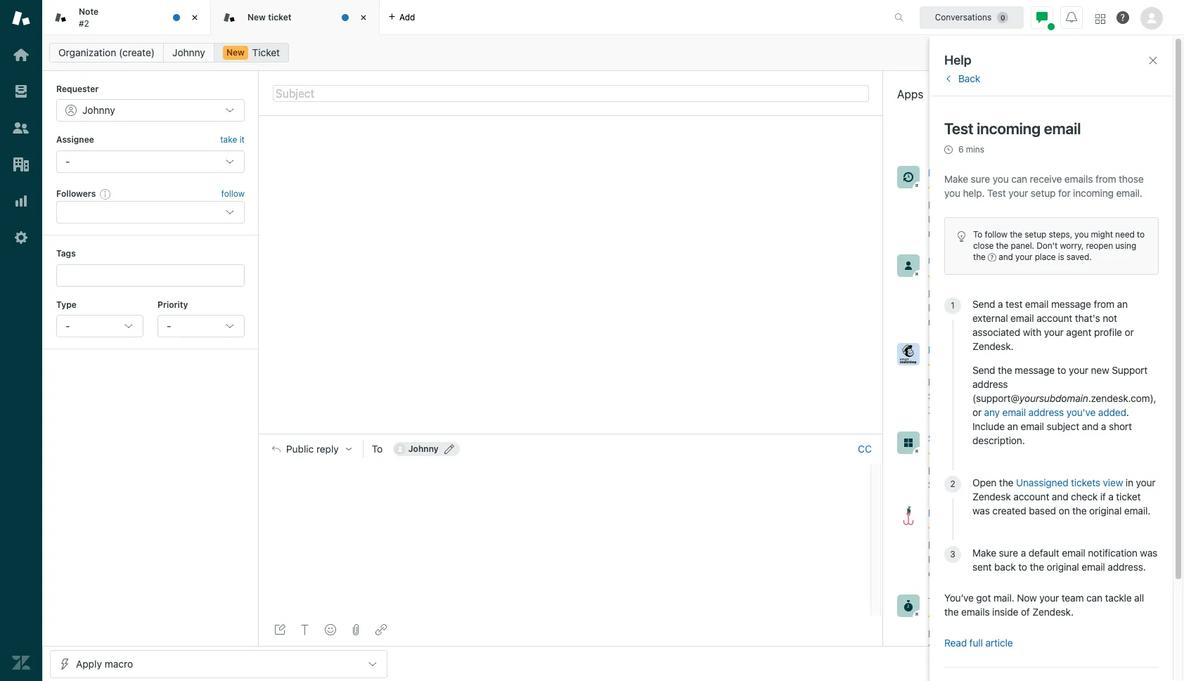 Task type: describe. For each thing, give the bounding box(es) containing it.
price: for price: free display the five most recent tickets the requester has submitted
[[928, 199, 954, 211]]

customers image
[[12, 119, 30, 137]]

the inside price: free displays information about the ticket requester and requesters organization.
[[1052, 302, 1066, 314]]

apps for apps
[[897, 88, 923, 101]]

ticket inside price: free displays information about the ticket requester and requesters organization.
[[1069, 302, 1094, 314]]

draft mode image
[[274, 624, 285, 636]]

4 stars. 585 reviews. element
[[928, 360, 1131, 373]]

related
[[961, 479, 992, 491]]

add link (cmd k) image
[[375, 624, 387, 636]]

tags
[[56, 248, 76, 259]]

(11366)
[[979, 271, 1013, 283]]

directly
[[1033, 390, 1067, 402]]

helps
[[928, 642, 954, 654]]

note #2
[[79, 6, 99, 28]]

time tracking link
[[928, 595, 1106, 612]]

(create)
[[119, 46, 155, 58]]

related
[[956, 432, 990, 444]]

you for get
[[1013, 129, 1030, 141]]

organization
[[58, 46, 116, 58]]

organizations image
[[12, 155, 30, 174]]

tabs tab list
[[42, 0, 880, 35]]

- button for priority
[[157, 315, 245, 337]]

requester inside price: free displays information about the ticket requester and requesters organization.
[[928, 316, 972, 328]]

free for the
[[961, 201, 976, 210]]

0 horizontal spatial the
[[964, 213, 978, 225]]

requesters
[[994, 316, 1043, 328]]

johnny for requester
[[82, 104, 115, 116]]

new for new ticket
[[247, 12, 266, 22]]

2 horizontal spatial the
[[1090, 213, 1105, 225]]

you for helps
[[957, 642, 973, 654]]

apps for apps to get you started
[[957, 129, 981, 141]]

0 vertical spatial to
[[983, 129, 993, 141]]

conversations button
[[920, 6, 1024, 28]]

assignee element
[[56, 150, 245, 173]]

info on adding followers image
[[100, 188, 111, 200]]

free for you
[[961, 630, 976, 638]]

follow
[[221, 188, 245, 199]]

using
[[970, 404, 994, 416]]

and for flag,
[[1086, 553, 1103, 565]]

time
[[928, 595, 950, 607]]

cc
[[858, 443, 872, 455]]

has
[[974, 227, 990, 239]]

apply macro
[[76, 658, 133, 670]]

articles
[[959, 567, 993, 579]]

five most recent link
[[928, 166, 1106, 183]]

capture
[[981, 507, 1017, 519]]

spent
[[1024, 642, 1050, 654]]

mailchimp activity image
[[897, 343, 920, 366]]

displays
[[928, 302, 966, 314]]

apply
[[76, 658, 102, 670]]

format text image
[[300, 624, 311, 636]]

activity
[[977, 344, 1011, 356]]

price: for price: free enable agents to search, link, flag, and create articles from tickets.
[[928, 539, 954, 551]]

from inside price: free send email campaigns directly from your zendesk using mailchimp
[[1069, 390, 1090, 402]]

3 stars. 1546 reviews. element
[[928, 449, 1131, 461]]

- button for type
[[56, 315, 143, 337]]

- for type
[[65, 320, 70, 332]]

tickets. inside price: free enable agents to search, link, flag, and create articles from tickets.
[[1019, 567, 1052, 579]]

get
[[995, 129, 1011, 141]]

knowledge capture link
[[928, 506, 1106, 523]]

from inside price: free enable agents to search, link, flag, and create articles from tickets.
[[995, 567, 1016, 579]]

zendesk products image
[[1095, 14, 1105, 24]]

public reply button
[[259, 435, 363, 464]]

flag,
[[1064, 553, 1083, 565]]

take it
[[220, 135, 245, 145]]

zendesk support image
[[12, 9, 30, 27]]

insert emojis image
[[325, 624, 336, 636]]

(opens in a new tab) image for five most recent
[[1006, 169, 1017, 177]]

knowledge
[[928, 507, 978, 519]]

mailchimp activity
[[928, 344, 1011, 356]]

free for email
[[961, 378, 976, 387]]

take it button
[[220, 133, 245, 147]]

tickets. inside price: free helps you track time spent on tickets.
[[1066, 642, 1099, 654]]

get help image
[[1117, 11, 1129, 24]]

tickets
[[993, 432, 1025, 444]]

public reply
[[286, 444, 339, 455]]

cc button
[[858, 443, 872, 456]]

ticket inside new ticket tab
[[268, 12, 291, 22]]

submitted
[[993, 227, 1039, 239]]

note
[[79, 6, 99, 17]]

(opens in a new tab) image for time tracking
[[992, 598, 1003, 606]]

show related tickets
[[928, 432, 1025, 444]]

price: free enable agents to search, link, flag, and create articles from tickets.
[[928, 539, 1103, 579]]

requester element
[[56, 99, 245, 122]]

time
[[1002, 642, 1021, 654]]

email
[[954, 390, 978, 402]]

price: free helps you track time spent on tickets.
[[928, 628, 1099, 654]]

information
[[969, 302, 1020, 314]]

user data link
[[928, 255, 1106, 271]]

tickets inside price: free display the five most recent tickets the requester has submitted
[[1057, 213, 1087, 225]]

johnny inside secondary element
[[172, 46, 205, 58]]

new ticket
[[247, 12, 291, 22]]

recent
[[974, 167, 1006, 179]]

price: free send email campaigns directly from your zendesk using mailchimp
[[928, 376, 1113, 416]]

requester inside price: free display the five most recent tickets the requester has submitted
[[928, 227, 972, 239]]

1 close image from the left
[[188, 11, 202, 25]]

user data
[[928, 255, 973, 267]]

notifications image
[[1066, 12, 1077, 23]]

create
[[928, 567, 957, 579]]

it
[[240, 135, 245, 145]]

#2
[[79, 18, 89, 28]]

requester
[[56, 84, 99, 94]]

(opens in a new tab) image for user data
[[973, 258, 984, 266]]

about
[[1023, 302, 1049, 314]]

reporting image
[[12, 192, 30, 210]]

mailchimp inside price: free send email campaigns directly from your zendesk using mailchimp
[[997, 404, 1043, 416]]

user
[[928, 255, 949, 267]]

to inside price: free enable agents to search, link, flag, and create articles from tickets.
[[995, 553, 1004, 565]]

followers element
[[56, 201, 245, 224]]

add
[[399, 12, 415, 22]]

five most recent
[[928, 167, 1006, 179]]

show
[[928, 432, 953, 444]]

2 horizontal spatial new
[[1105, 658, 1126, 670]]

link,
[[1042, 553, 1061, 565]]

submit
[[1058, 658, 1090, 670]]

assignee
[[56, 135, 94, 145]]

to
[[372, 443, 383, 455]]

five
[[981, 213, 997, 225]]

mailchimp activity link
[[928, 343, 1106, 360]]

organization (create)
[[58, 46, 155, 58]]

knowledge capture
[[928, 507, 1017, 519]]

johnny link
[[163, 43, 214, 63]]

five
[[928, 167, 946, 179]]

price: free displays information about the ticket requester and requesters organization.
[[928, 288, 1104, 328]]

reply
[[316, 444, 339, 455]]

recent
[[1025, 213, 1055, 225]]

show related tickets link
[[928, 432, 1106, 449]]

display
[[928, 213, 961, 225]]

Subject field
[[273, 85, 869, 102]]



Task type: vqa. For each thing, say whether or not it's contained in the screenshot.
RECENTLY UPDATED TICKETS
no



Task type: locate. For each thing, give the bounding box(es) containing it.
0 vertical spatial requester
[[928, 227, 972, 239]]

0 horizontal spatial and
[[974, 316, 991, 328]]

to
[[983, 129, 993, 141], [995, 553, 1004, 565]]

tickets. down search,
[[1019, 567, 1052, 579]]

from left your
[[1069, 390, 1090, 402]]

- down type
[[65, 320, 70, 332]]

1 horizontal spatial ticket
[[1069, 302, 1094, 314]]

organization.
[[1045, 316, 1104, 328]]

1 - button from the left
[[56, 315, 143, 337]]

price: up shows
[[928, 465, 954, 477]]

2 vertical spatial johnny
[[408, 444, 439, 454]]

tickets.
[[1019, 567, 1052, 579], [1066, 642, 1099, 654]]

2 horizontal spatial johnny
[[408, 444, 439, 454]]

4 free from the top
[[961, 541, 976, 550]]

add attachment image
[[350, 624, 361, 636]]

1 vertical spatial apps
[[957, 129, 981, 141]]

price: for price: free helps you track time spent on tickets.
[[928, 628, 954, 640]]

0 horizontal spatial close image
[[188, 11, 202, 25]]

1 horizontal spatial - button
[[157, 315, 245, 337]]

1 vertical spatial to
[[995, 553, 1004, 565]]

on
[[1052, 642, 1064, 654]]

follow button
[[221, 188, 245, 200]]

0 horizontal spatial apps
[[897, 88, 923, 101]]

organization (create) button
[[49, 43, 164, 63]]

3 price: from the top
[[928, 376, 954, 388]]

the
[[964, 213, 978, 225], [1090, 213, 1105, 225], [1052, 302, 1066, 314]]

edit user image
[[444, 445, 454, 454]]

tickets right the recent
[[1057, 213, 1087, 225]]

new up ticket
[[247, 12, 266, 22]]

free up track
[[961, 630, 976, 638]]

0 vertical spatial johnny
[[172, 46, 205, 58]]

ticket up organization.
[[1069, 302, 1094, 314]]

1 price: from the top
[[928, 199, 954, 211]]

your
[[1093, 390, 1113, 402]]

mailchimp down displays
[[928, 344, 974, 356]]

and down information
[[974, 316, 991, 328]]

- button down priority
[[157, 315, 245, 337]]

0 horizontal spatial johnny
[[82, 104, 115, 116]]

1 vertical spatial tickets.
[[1066, 642, 1099, 654]]

button displays agent's chat status as online. image
[[1036, 12, 1048, 23]]

admin image
[[12, 229, 30, 247]]

macro
[[105, 658, 133, 670]]

5 price: from the top
[[928, 539, 954, 551]]

views image
[[12, 82, 30, 101]]

price: for price: free displays information about the ticket requester and requesters organization.
[[928, 288, 954, 299]]

(opens in a new tab) image
[[973, 258, 984, 266], [1011, 346, 1022, 354], [1025, 435, 1036, 443], [1017, 509, 1028, 518]]

and inside price: free displays information about the ticket requester and requesters organization.
[[974, 316, 991, 328]]

(opens in a new tab) image for knowledge capture
[[1017, 509, 1028, 518]]

1 vertical spatial ticket
[[1069, 302, 1094, 314]]

1 horizontal spatial (opens in a new tab) image
[[1006, 169, 1017, 177]]

1 horizontal spatial the
[[1052, 302, 1066, 314]]

close image up johnny link
[[188, 11, 202, 25]]

and right "flag,"
[[1086, 553, 1103, 565]]

johnny down requester
[[82, 104, 115, 116]]

submit as new
[[1058, 658, 1126, 670]]

new left ticket
[[226, 47, 245, 58]]

johnny
[[172, 46, 205, 58], [82, 104, 115, 116], [408, 444, 439, 454]]

1 horizontal spatial new
[[247, 12, 266, 22]]

0 vertical spatial ticket
[[268, 12, 291, 22]]

time tracking
[[928, 595, 992, 607]]

0 horizontal spatial tickets
[[995, 479, 1025, 491]]

from
[[1069, 390, 1090, 402], [995, 567, 1016, 579]]

1 horizontal spatial tickets.
[[1066, 642, 1099, 654]]

tickets up capture
[[995, 479, 1025, 491]]

show related tickets image
[[897, 432, 920, 454]]

Tags field
[[67, 268, 231, 282]]

price: inside price: free helps you track time spent on tickets.
[[928, 628, 954, 640]]

1 horizontal spatial apps
[[957, 129, 981, 141]]

0 horizontal spatial you
[[957, 642, 973, 654]]

mailchimp
[[928, 344, 974, 356], [997, 404, 1043, 416]]

you left track
[[957, 642, 973, 654]]

0 vertical spatial apps
[[897, 88, 923, 101]]

ticket
[[252, 46, 280, 58]]

free up agents
[[961, 541, 976, 550]]

0 horizontal spatial to
[[983, 129, 993, 141]]

and
[[974, 316, 991, 328], [1086, 553, 1103, 565]]

to right agents
[[995, 553, 1004, 565]]

you right get
[[1013, 129, 1030, 141]]

price: up helps on the right bottom
[[928, 628, 954, 640]]

free inside price: free displays information about the ticket requester and requesters organization.
[[961, 290, 976, 298]]

the up has
[[964, 213, 978, 225]]

0 horizontal spatial mailchimp
[[928, 344, 974, 356]]

tickets. up the submit as new
[[1066, 642, 1099, 654]]

1 vertical spatial new
[[226, 47, 245, 58]]

-
[[65, 155, 70, 167], [65, 320, 70, 332], [167, 320, 171, 332]]

(opens in a new tab) image
[[1006, 169, 1017, 177], [992, 598, 1003, 606]]

price: for price:
[[928, 465, 954, 477]]

1 vertical spatial requester
[[928, 316, 972, 328]]

(opens in a new tab) image inside show related tickets link
[[1025, 435, 1036, 443]]

3 stars. 8605 reviews. element
[[928, 183, 1131, 195]]

free up displays
[[961, 290, 976, 298]]

1 vertical spatial you
[[957, 642, 973, 654]]

0 vertical spatial (opens in a new tab) image
[[1006, 169, 1017, 177]]

price: free display the five most recent tickets the requester has submitted
[[928, 199, 1105, 239]]

johnny inside requester element
[[82, 104, 115, 116]]

and inside price: free enable agents to search, link, flag, and create articles from tickets.
[[1086, 553, 1103, 565]]

price: for price: free send email campaigns directly from your zendesk using mailchimp
[[928, 376, 954, 388]]

1 horizontal spatial and
[[1086, 553, 1103, 565]]

time tracking image
[[897, 595, 920, 617]]

price: inside price: free displays information about the ticket requester and requesters organization.
[[928, 288, 954, 299]]

1 vertical spatial from
[[995, 567, 1016, 579]]

track
[[976, 642, 999, 654]]

new inside secondary element
[[226, 47, 245, 58]]

0 horizontal spatial tickets.
[[1019, 567, 1052, 579]]

you inside price: free helps you track time spent on tickets.
[[957, 642, 973, 654]]

enable
[[928, 553, 959, 565]]

0 vertical spatial from
[[1069, 390, 1090, 402]]

tab containing note
[[42, 0, 211, 35]]

1 horizontal spatial you
[[1013, 129, 1030, 141]]

minimize composer image
[[565, 428, 577, 440]]

send
[[928, 390, 951, 402]]

(1546)
[[979, 449, 1009, 460]]

0 vertical spatial and
[[974, 316, 991, 328]]

1 horizontal spatial close image
[[356, 11, 371, 25]]

(opens in a new tab) image up 4 stars. 585 reviews. element
[[1011, 346, 1022, 354]]

new for new
[[226, 47, 245, 58]]

(opens in a new tab) image inside user data link
[[973, 258, 984, 266]]

tracking
[[953, 595, 992, 607]]

3 stars. 11366 reviews. element
[[928, 271, 1131, 284]]

user data image
[[897, 255, 920, 277]]

1 vertical spatial johnny
[[82, 104, 115, 116]]

0 vertical spatial tickets
[[1057, 213, 1087, 225]]

0 horizontal spatial (opens in a new tab) image
[[992, 598, 1003, 606]]

(opens in a new tab) image inside "knowledge capture" link
[[1017, 509, 1028, 518]]

6 price: from the top
[[928, 628, 954, 640]]

- inside assignee element
[[65, 155, 70, 167]]

requester down display
[[928, 227, 972, 239]]

5 free from the top
[[961, 630, 976, 638]]

from down search,
[[995, 567, 1016, 579]]

zendesk
[[928, 404, 967, 416]]

shows related tickets
[[928, 479, 1025, 491]]

1 horizontal spatial mailchimp
[[997, 404, 1043, 416]]

2 free from the top
[[961, 290, 976, 298]]

free up display
[[961, 201, 976, 210]]

you
[[1013, 129, 1030, 141], [957, 642, 973, 654]]

johnny right rocklobster@gmail.com icon
[[408, 444, 439, 454]]

- down priority
[[167, 320, 171, 332]]

free up email
[[961, 378, 976, 387]]

1 vertical spatial tickets
[[995, 479, 1025, 491]]

johnny for to
[[408, 444, 439, 454]]

(opens in a new tab) image inside five most recent link
[[1006, 169, 1017, 177]]

apps to get you started
[[957, 129, 1066, 141]]

free inside price: free helps you track time spent on tickets.
[[961, 630, 976, 638]]

(opens in a new tab) image up 4 stars. 548 reviews. element at the bottom of page
[[1017, 509, 1028, 518]]

started
[[1033, 129, 1066, 141]]

0 horizontal spatial ticket
[[268, 12, 291, 22]]

search,
[[1007, 553, 1040, 565]]

five most recent image
[[897, 166, 920, 188]]

close image
[[188, 11, 202, 25], [356, 11, 371, 25]]

get started image
[[12, 46, 30, 64]]

most
[[1000, 213, 1023, 225]]

0 horizontal spatial from
[[995, 567, 1016, 579]]

1 vertical spatial (opens in a new tab) image
[[992, 598, 1003, 606]]

1 horizontal spatial to
[[995, 553, 1004, 565]]

and for requester
[[974, 316, 991, 328]]

requester
[[928, 227, 972, 239], [928, 316, 972, 328]]

campaigns
[[981, 390, 1030, 402]]

1 vertical spatial and
[[1086, 553, 1103, 565]]

0 vertical spatial you
[[1013, 129, 1030, 141]]

ticket up ticket
[[268, 12, 291, 22]]

ticket
[[268, 12, 291, 22], [1069, 302, 1094, 314]]

close image left add popup button at the left top
[[356, 11, 371, 25]]

agents
[[961, 553, 992, 565]]

tickets
[[1057, 213, 1087, 225], [995, 479, 1025, 491]]

knowledge capture image
[[897, 506, 920, 529]]

0 vertical spatial tickets.
[[1019, 567, 1052, 579]]

4 stars. 5667 reviews. element
[[928, 612, 1131, 624]]

price: inside price: free send email campaigns directly from your zendesk using mailchimp
[[928, 376, 954, 388]]

free inside price: free enable agents to search, link, flag, and create articles from tickets.
[[961, 541, 976, 550]]

conversations
[[935, 12, 992, 22]]

price: up send on the bottom right of page
[[928, 376, 954, 388]]

(opens in a new tab) image up (8605)
[[1006, 169, 1017, 177]]

4 price: from the top
[[928, 465, 954, 477]]

1 horizontal spatial johnny
[[172, 46, 205, 58]]

as
[[1092, 658, 1103, 670]]

1 free from the top
[[961, 201, 976, 210]]

4 stars. 548 reviews. element
[[928, 523, 1131, 536]]

type
[[56, 299, 77, 310]]

tab
[[42, 0, 211, 35]]

mailchimp down campaigns
[[997, 404, 1043, 416]]

rocklobster@gmail.com image
[[394, 444, 406, 455]]

2 requester from the top
[[928, 316, 972, 328]]

(5667)
[[979, 612, 1010, 624]]

free
[[961, 201, 976, 210], [961, 290, 976, 298], [961, 378, 976, 387], [961, 541, 976, 550], [961, 630, 976, 638]]

close image inside new ticket tab
[[356, 11, 371, 25]]

(opens in a new tab) image for mailchimp activity
[[1011, 346, 1022, 354]]

1 horizontal spatial from
[[1069, 390, 1090, 402]]

price: up display
[[928, 199, 954, 211]]

apps
[[897, 88, 923, 101], [957, 129, 981, 141]]

price: up enable
[[928, 539, 954, 551]]

2 - button from the left
[[157, 315, 245, 337]]

(opens in a new tab) image for show related tickets
[[1025, 435, 1036, 443]]

data
[[952, 255, 973, 267]]

priority
[[157, 299, 188, 310]]

the up organization.
[[1052, 302, 1066, 314]]

price: up displays
[[928, 288, 954, 299]]

free inside price: free send email campaigns directly from your zendesk using mailchimp
[[961, 378, 976, 387]]

most
[[949, 167, 972, 179]]

(8605)
[[979, 183, 1010, 195]]

price:
[[928, 199, 954, 211], [928, 288, 954, 299], [928, 376, 954, 388], [928, 465, 954, 477], [928, 539, 954, 551], [928, 628, 954, 640]]

johnny right '(create)'
[[172, 46, 205, 58]]

main element
[[0, 0, 42, 681]]

- down assignee
[[65, 155, 70, 167]]

free for information
[[961, 290, 976, 298]]

add button
[[380, 0, 424, 34]]

(opens in a new tab) image up (5667)
[[992, 598, 1003, 606]]

zendesk image
[[12, 654, 30, 672]]

new right the as
[[1105, 658, 1126, 670]]

1 requester from the top
[[928, 227, 972, 239]]

followers
[[56, 188, 96, 199]]

the right the recent
[[1090, 213, 1105, 225]]

- for priority
[[167, 320, 171, 332]]

0 horizontal spatial - button
[[56, 315, 143, 337]]

free inside price: free display the five most recent tickets the requester has submitted
[[961, 201, 976, 210]]

0 horizontal spatial new
[[226, 47, 245, 58]]

(opens in a new tab) image up (11366)
[[973, 258, 984, 266]]

new
[[247, 12, 266, 22], [226, 47, 245, 58], [1105, 658, 1126, 670]]

3 free from the top
[[961, 378, 976, 387]]

free for agents
[[961, 541, 976, 550]]

(opens in a new tab) image inside mailchimp activity link
[[1011, 346, 1022, 354]]

new inside tab
[[247, 12, 266, 22]]

1 horizontal spatial tickets
[[1057, 213, 1087, 225]]

price: inside price: free enable agents to search, link, flag, and create articles from tickets.
[[928, 539, 954, 551]]

(opens in a new tab) image inside time tracking link
[[992, 598, 1003, 606]]

to left get
[[983, 129, 993, 141]]

2 close image from the left
[[356, 11, 371, 25]]

2 price: from the top
[[928, 288, 954, 299]]

secondary element
[[42, 39, 1184, 67]]

new ticket tab
[[211, 0, 380, 35]]

0 vertical spatial mailchimp
[[928, 344, 974, 356]]

0 vertical spatial new
[[247, 12, 266, 22]]

2 vertical spatial new
[[1105, 658, 1126, 670]]

- button down type
[[56, 315, 143, 337]]

requester down displays
[[928, 316, 972, 328]]

(opens in a new tab) image up the 3 stars. 1546 reviews. element
[[1025, 435, 1036, 443]]

price: inside price: free display the five most recent tickets the requester has submitted
[[928, 199, 954, 211]]

1 vertical spatial mailchimp
[[997, 404, 1043, 416]]



